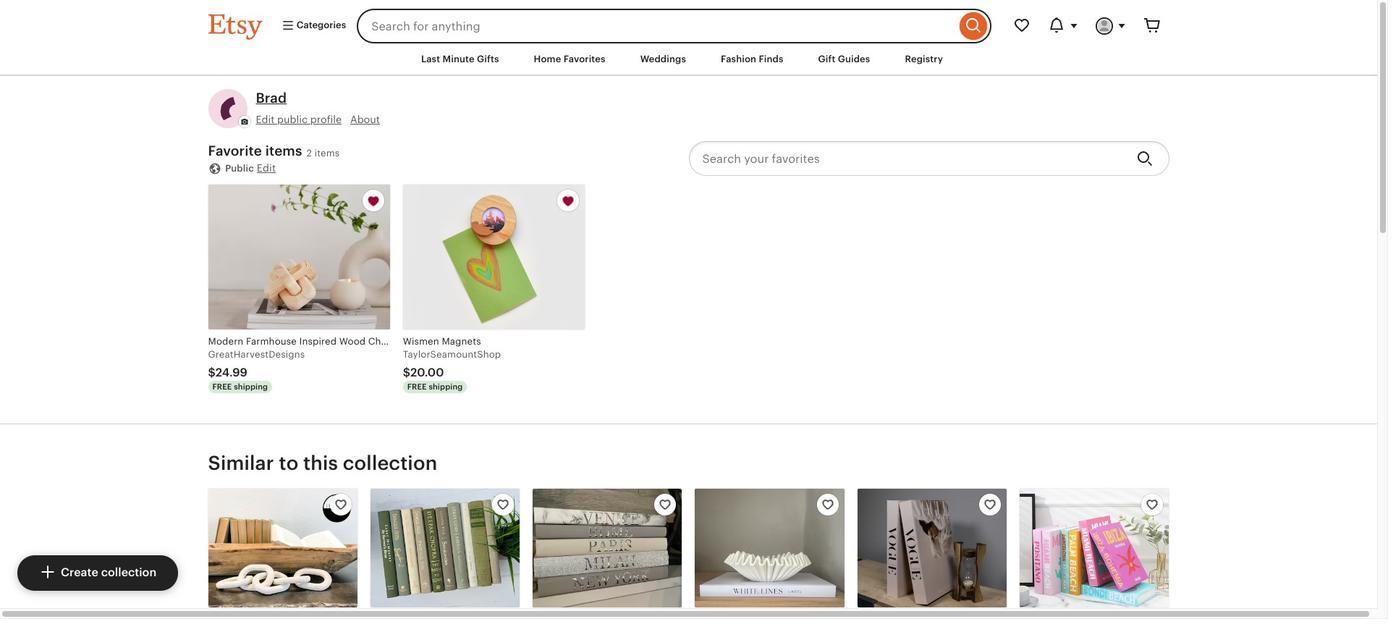 Task type: locate. For each thing, give the bounding box(es) containing it.
20.00
[[411, 366, 444, 379]]

wood chain link - hand carved decorative wooden chain, white washed, sustainable pine wood image
[[208, 489, 358, 607]]

edit down brad button
[[256, 114, 275, 125]]

0 vertical spatial collection
[[343, 452, 438, 474]]

coffee table book set | coffee table decor | book decor | decorative books | modern book decor | modern books | personalized book set decor image
[[533, 489, 682, 607]]

free
[[213, 382, 232, 391], [407, 382, 427, 391]]

favorites
[[564, 54, 606, 64]]

menu bar
[[182, 43, 1196, 76]]

$ down wismen
[[403, 366, 411, 379]]

collection inside button
[[101, 566, 157, 579]]

collection
[[343, 452, 438, 474], [101, 566, 157, 579]]

brad button
[[256, 89, 287, 108]]

menu bar containing last minute gifts
[[182, 43, 1196, 76]]

0 vertical spatial edit
[[256, 114, 275, 125]]

edit
[[256, 114, 275, 125], [257, 162, 276, 174]]

1 vertical spatial edit
[[257, 162, 276, 174]]

minute
[[443, 54, 475, 64]]

edit public profile link
[[256, 113, 342, 127]]

free down 24.99
[[213, 382, 232, 391]]

edit down the favorite items 2 items
[[257, 162, 276, 174]]

favorite
[[208, 143, 262, 159]]

edit inside 'link'
[[256, 114, 275, 125]]

1 horizontal spatial $
[[403, 366, 411, 379]]

about
[[351, 114, 380, 125]]

weddings
[[641, 54, 686, 64]]

2 free from the left
[[407, 382, 427, 391]]

$
[[208, 366, 216, 379], [403, 366, 411, 379]]

$ inside wismen magnets taylorseamountshop $ 20.00 free shipping
[[403, 366, 411, 379]]

finds
[[759, 54, 784, 64]]

1 vertical spatial collection
[[101, 566, 157, 579]]

shipping down 20.00
[[429, 382, 463, 391]]

to
[[279, 452, 299, 474]]

earth tone decor books, neutral decor books, cream and sage decorative book stack, neutral books for decorating, green decor books image
[[371, 489, 520, 607]]

shipping down 24.99
[[234, 382, 268, 391]]

1 shipping from the left
[[234, 382, 268, 391]]

1 horizontal spatial collection
[[343, 452, 438, 474]]

0 horizontal spatial $
[[208, 366, 216, 379]]

last
[[421, 54, 440, 64]]

0 horizontal spatial free
[[213, 382, 232, 391]]

create collection
[[61, 566, 157, 579]]

decorative books for home decor | coffee table books decor | faux books for decoration | fashion books decor | designer books decor image
[[858, 489, 1007, 607]]

create collection button
[[17, 556, 178, 591]]

gift guides
[[819, 54, 871, 64]]

1 horizontal spatial items
[[315, 147, 340, 158]]

registry link
[[895, 46, 954, 73]]

create
[[61, 566, 98, 579]]

None search field
[[357, 9, 992, 43]]

2
[[307, 147, 312, 158]]

2 shipping from the left
[[429, 382, 463, 391]]

free down 20.00
[[407, 382, 427, 391]]

items right 2
[[315, 147, 340, 158]]

$ down greatharvestdesigns
[[208, 366, 216, 379]]

1 horizontal spatial shipping
[[429, 382, 463, 391]]

collection right 'this'
[[343, 452, 438, 474]]

24.99
[[216, 366, 248, 379]]

items up edit button at left
[[265, 143, 302, 159]]

1 horizontal spatial free
[[407, 382, 427, 391]]

2 $ from the left
[[403, 366, 411, 379]]

items
[[265, 143, 302, 159], [315, 147, 340, 158]]

shipping inside wismen magnets taylorseamountshop $ 20.00 free shipping
[[429, 382, 463, 391]]

0 horizontal spatial shipping
[[234, 382, 268, 391]]

0 horizontal spatial collection
[[101, 566, 157, 579]]

1 free from the left
[[213, 382, 232, 391]]

this
[[303, 452, 338, 474]]

shipping
[[234, 382, 268, 391], [429, 382, 463, 391]]

collection right create
[[101, 566, 157, 579]]

coffee table book decor , decorative books, openable book box, vacation travel fake book, faux staging books, books gift image
[[1020, 489, 1170, 607]]

gift guides link
[[808, 46, 882, 73]]

0 horizontal spatial items
[[265, 143, 302, 159]]

1 $ from the left
[[208, 366, 216, 379]]



Task type: vqa. For each thing, say whether or not it's contained in the screenshot.
THE . to the left
no



Task type: describe. For each thing, give the bounding box(es) containing it.
wismen magnets image
[[403, 185, 585, 329]]

similar
[[208, 452, 274, 474]]

shipping inside greatharvestdesigns $ 24.99 free shipping
[[234, 382, 268, 391]]

Search for anything text field
[[357, 9, 956, 43]]

guides
[[838, 54, 871, 64]]

public
[[277, 114, 308, 125]]

home
[[534, 54, 561, 64]]

edit for edit
[[257, 162, 276, 174]]

favorite items 2 items
[[208, 143, 340, 159]]

gifts
[[477, 54, 499, 64]]

profile
[[311, 114, 342, 125]]

registry
[[905, 54, 944, 64]]

categories banner
[[182, 0, 1196, 43]]

fashion
[[721, 54, 757, 64]]

home favorites link
[[523, 46, 617, 73]]

edit button
[[257, 161, 276, 175]]

greatharvestdesigns $ 24.99 free shipping
[[208, 349, 305, 391]]

taylorseamountshop
[[403, 349, 501, 360]]

greatharvestdesigns
[[208, 349, 305, 360]]

free inside greatharvestdesigns $ 24.99 free shipping
[[213, 382, 232, 391]]

brad
[[256, 91, 287, 106]]

public
[[225, 163, 254, 174]]

fashion finds link
[[710, 46, 795, 73]]

wismen
[[403, 336, 439, 347]]

wismen magnets taylorseamountshop $ 20.00 free shipping
[[403, 336, 501, 391]]

none search field inside categories banner
[[357, 9, 992, 43]]

about button
[[351, 113, 380, 127]]

edit for edit public profile
[[256, 114, 275, 125]]

categories button
[[270, 13, 353, 39]]

items inside the favorite items 2 items
[[315, 147, 340, 158]]

edit public profile
[[256, 114, 342, 125]]

$ inside greatharvestdesigns $ 24.99 free shipping
[[208, 366, 216, 379]]

weddings link
[[630, 46, 697, 73]]

similar to this collection
[[208, 452, 438, 474]]

categories
[[294, 20, 346, 31]]

fashion finds
[[721, 54, 784, 64]]

home favorites
[[534, 54, 606, 64]]

modern farmhouse inspired wood chain 3 link decor for living room, coffee table decor, bookshelf decor, housewarming gift, mothers day gift image
[[208, 185, 390, 329]]

gift
[[819, 54, 836, 64]]

last minute gifts link
[[410, 46, 510, 73]]

magnets
[[442, 336, 481, 347]]

free inside wismen magnets taylorseamountshop $ 20.00 free shipping
[[407, 382, 427, 391]]

Search your favorites text field
[[689, 141, 1126, 176]]

last minute gifts
[[421, 54, 499, 64]]

white lines label coffee table minimalist styling book image
[[695, 489, 845, 607]]



